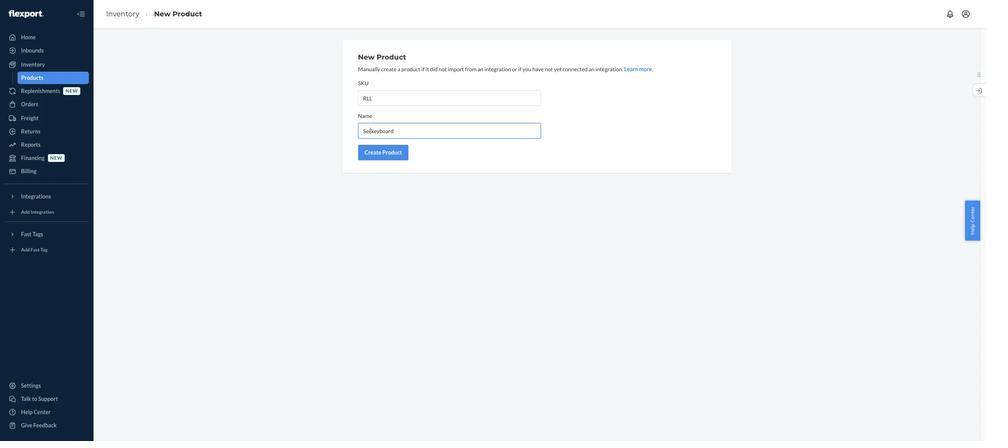 Task type: locate. For each thing, give the bounding box(es) containing it.
fast
[[21, 231, 31, 238], [31, 247, 40, 253]]

1 vertical spatial inventory
[[21, 61, 45, 68]]

help
[[970, 224, 977, 235], [21, 410, 33, 416]]

orders
[[21, 101, 38, 108]]

1 horizontal spatial new product
[[358, 53, 406, 62]]

0 horizontal spatial not
[[439, 66, 447, 73]]

products
[[21, 75, 43, 81]]

tags
[[33, 231, 43, 238]]

new product
[[154, 10, 202, 18], [358, 53, 406, 62]]

0 vertical spatial center
[[970, 207, 977, 223]]

add fast tag link
[[5, 244, 89, 257]]

manually create a product if it did not import from an integration or if you have not yet connected an integration. learn more .
[[358, 66, 654, 73]]

0 horizontal spatial center
[[34, 410, 51, 416]]

add for add integration
[[21, 210, 30, 215]]

fast tags button
[[5, 229, 89, 241]]

1 vertical spatial center
[[34, 410, 51, 416]]

0 horizontal spatial new product
[[154, 10, 202, 18]]

product
[[173, 10, 202, 18], [377, 53, 406, 62], [383, 149, 402, 156]]

if left it in the left top of the page
[[422, 66, 425, 73]]

home
[[21, 34, 36, 41]]

1 horizontal spatial help center
[[970, 207, 977, 235]]

0 horizontal spatial if
[[422, 66, 425, 73]]

1 horizontal spatial inventory
[[106, 10, 139, 18]]

help center
[[970, 207, 977, 235], [21, 410, 51, 416]]

new down reports link
[[50, 155, 62, 161]]

billing link
[[5, 165, 89, 178]]

center inside help center button
[[970, 207, 977, 223]]

inventory
[[106, 10, 139, 18], [21, 61, 45, 68]]

new down products link
[[66, 88, 78, 94]]

1 vertical spatial fast
[[31, 247, 40, 253]]

1 vertical spatial new
[[50, 155, 62, 161]]

settings link
[[5, 380, 89, 393]]

integration.
[[596, 66, 624, 73]]

talk to support button
[[5, 394, 89, 406]]

connected
[[563, 66, 588, 73]]

0 horizontal spatial help center
[[21, 410, 51, 416]]

not
[[439, 66, 447, 73], [545, 66, 553, 73]]

0 horizontal spatial inventory link
[[5, 59, 89, 71]]

support
[[38, 396, 58, 403]]

1 horizontal spatial not
[[545, 66, 553, 73]]

if right or
[[519, 66, 522, 73]]

fast inside dropdown button
[[21, 231, 31, 238]]

1 not from the left
[[439, 66, 447, 73]]

1 horizontal spatial new
[[358, 53, 375, 62]]

help center button
[[966, 201, 981, 241]]

0 horizontal spatial new
[[50, 155, 62, 161]]

name
[[358, 113, 373, 119]]

2 an from the left
[[589, 66, 595, 73]]

1 horizontal spatial center
[[970, 207, 977, 223]]

add left integration
[[21, 210, 30, 215]]

freight
[[21, 115, 39, 122]]

0 vertical spatial new
[[66, 88, 78, 94]]

not left the yet
[[545, 66, 553, 73]]

None text field
[[358, 123, 541, 139]]

1 horizontal spatial inventory link
[[106, 10, 139, 18]]

1 horizontal spatial if
[[519, 66, 522, 73]]

inbounds
[[21, 47, 44, 54]]

add down fast tags
[[21, 247, 30, 253]]

0 vertical spatial help
[[970, 224, 977, 235]]

more
[[640, 66, 652, 73]]

1 vertical spatial add
[[21, 247, 30, 253]]

not right "did"
[[439, 66, 447, 73]]

you
[[523, 66, 532, 73]]

import
[[448, 66, 464, 73]]

new for replenishments
[[66, 88, 78, 94]]

1 horizontal spatial an
[[589, 66, 595, 73]]

0 vertical spatial add
[[21, 210, 30, 215]]

add
[[21, 210, 30, 215], [21, 247, 30, 253]]

inventory link
[[106, 10, 139, 18], [5, 59, 89, 71]]

freight link
[[5, 112, 89, 125]]

an
[[478, 66, 484, 73], [589, 66, 595, 73]]

1 if from the left
[[422, 66, 425, 73]]

0 vertical spatial fast
[[21, 231, 31, 238]]

returns
[[21, 128, 40, 135]]

flexport logo image
[[9, 10, 44, 18]]

1 horizontal spatial new
[[66, 88, 78, 94]]

0 vertical spatial product
[[173, 10, 202, 18]]

1 vertical spatial new
[[358, 53, 375, 62]]

give feedback
[[21, 423, 57, 429]]

talk to support
[[21, 396, 58, 403]]

0 horizontal spatial new
[[154, 10, 171, 18]]

0 horizontal spatial help
[[21, 410, 33, 416]]

sku
[[358, 80, 369, 87]]

0 vertical spatial new product
[[154, 10, 202, 18]]

0 horizontal spatial an
[[478, 66, 484, 73]]

reports link
[[5, 139, 89, 151]]

new product link
[[154, 10, 202, 18]]

did
[[430, 66, 438, 73]]

fast left tags
[[21, 231, 31, 238]]

new inside breadcrumbs navigation
[[154, 10, 171, 18]]

2 add from the top
[[21, 247, 30, 253]]

breadcrumbs navigation
[[100, 3, 209, 25]]

product inside button
[[383, 149, 402, 156]]

fast tags
[[21, 231, 43, 238]]

open account menu image
[[962, 9, 971, 19]]

2 not from the left
[[545, 66, 553, 73]]

inbounds link
[[5, 44, 89, 57]]

None text field
[[358, 90, 541, 106]]

settings
[[21, 383, 41, 390]]

2 vertical spatial product
[[383, 149, 402, 156]]

if
[[422, 66, 425, 73], [519, 66, 522, 73]]

learn
[[625, 66, 639, 73]]

an right from
[[478, 66, 484, 73]]

1 horizontal spatial help
[[970, 224, 977, 235]]

new
[[66, 88, 78, 94], [50, 155, 62, 161]]

returns link
[[5, 126, 89, 138]]

an right connected in the top of the page
[[589, 66, 595, 73]]

0 vertical spatial new
[[154, 10, 171, 18]]

0 vertical spatial help center
[[970, 207, 977, 235]]

fast left tag
[[31, 247, 40, 253]]

1 add from the top
[[21, 210, 30, 215]]

0 vertical spatial inventory
[[106, 10, 139, 18]]

1 vertical spatial help center
[[21, 410, 51, 416]]

integrations button
[[5, 191, 89, 203]]

new
[[154, 10, 171, 18], [358, 53, 375, 62]]

center
[[970, 207, 977, 223], [34, 410, 51, 416]]

help center inside button
[[970, 207, 977, 235]]

from
[[465, 66, 477, 73]]

give
[[21, 423, 32, 429]]



Task type: describe. For each thing, give the bounding box(es) containing it.
close navigation image
[[76, 9, 86, 19]]

new product inside breadcrumbs navigation
[[154, 10, 202, 18]]

inventory inside breadcrumbs navigation
[[106, 10, 139, 18]]

integration
[[31, 210, 54, 215]]

or
[[512, 66, 518, 73]]

create product
[[365, 149, 402, 156]]

product inside breadcrumbs navigation
[[173, 10, 202, 18]]

1 vertical spatial inventory link
[[5, 59, 89, 71]]

yet
[[554, 66, 562, 73]]

new for financing
[[50, 155, 62, 161]]

help center link
[[5, 407, 89, 419]]

financing
[[21, 155, 45, 161]]

products link
[[17, 72, 89, 84]]

manually
[[358, 66, 380, 73]]

create product button
[[358, 145, 409, 161]]

give feedback button
[[5, 420, 89, 433]]

create
[[382, 66, 397, 73]]

.
[[652, 66, 654, 73]]

integration
[[485, 66, 511, 73]]

add integration
[[21, 210, 54, 215]]

0 vertical spatial inventory link
[[106, 10, 139, 18]]

reports
[[21, 142, 40, 148]]

feedback
[[33, 423, 57, 429]]

open notifications image
[[946, 9, 956, 19]]

talk
[[21, 396, 31, 403]]

2 if from the left
[[519, 66, 522, 73]]

fast inside add fast tag link
[[31, 247, 40, 253]]

learn more button
[[625, 66, 652, 73]]

have
[[533, 66, 544, 73]]

orders link
[[5, 98, 89, 111]]

1 an from the left
[[478, 66, 484, 73]]

add fast tag
[[21, 247, 48, 253]]

integrations
[[21, 193, 51, 200]]

home link
[[5, 31, 89, 44]]

a
[[398, 66, 401, 73]]

billing
[[21, 168, 36, 175]]

1 vertical spatial product
[[377, 53, 406, 62]]

replenishments
[[21, 88, 60, 94]]

0 horizontal spatial inventory
[[21, 61, 45, 68]]

create
[[365, 149, 382, 156]]

to
[[32, 396, 37, 403]]

center inside help center link
[[34, 410, 51, 416]]

tag
[[40, 247, 48, 253]]

product
[[402, 66, 421, 73]]

add integration link
[[5, 206, 89, 219]]

1 vertical spatial help
[[21, 410, 33, 416]]

add for add fast tag
[[21, 247, 30, 253]]

it
[[426, 66, 429, 73]]

help inside button
[[970, 224, 977, 235]]

1 vertical spatial new product
[[358, 53, 406, 62]]



Task type: vqa. For each thing, say whether or not it's contained in the screenshot.
left the billing - credits report
no



